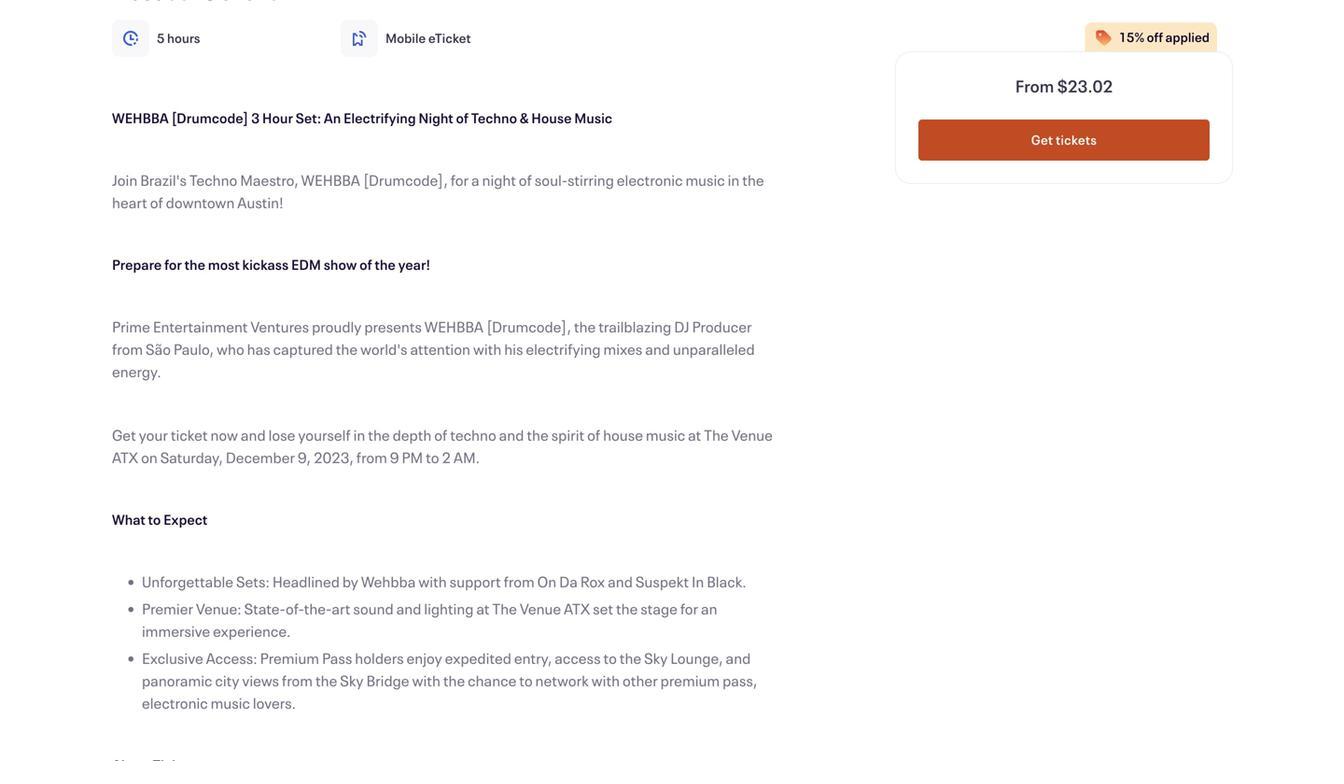 Task type: vqa. For each thing, say whether or not it's contained in the screenshot.
conferences link
no



Task type: locate. For each thing, give the bounding box(es) containing it.
1 horizontal spatial techno
[[471, 109, 517, 127]]

get inside get your ticket now and lose yourself in the depth of techno and the spirit of house music at the venue atx on saturday, december 9, 2023, from 9 pm to 2 am.
[[112, 425, 136, 445]]

2023,
[[314, 447, 354, 467]]

support
[[450, 572, 501, 592]]

1 vertical spatial in
[[354, 425, 366, 445]]

get left the tickets at the right of page
[[1032, 131, 1054, 149]]

most
[[208, 255, 240, 274]]

to right access
[[604, 648, 617, 668]]

the inside unforgettable sets: headlined by wehbba with support from on da rox and suspekt in black. premier venue: state-of-the-art sound and lighting at the venue atx set the stage for an immersive experience. exclusive access: premium pass holders enjoy expedited entry, access to the sky lounge, and panoramic city views from the sky bridge with the chance to network with other premium pass, electronic music lovers.
[[493, 599, 517, 619]]

3
[[251, 109, 260, 127]]

music inside unforgettable sets: headlined by wehbba with support from on da rox and suspekt in black. premier venue: state-of-the-art sound and lighting at the venue atx set the stage for an immersive experience. exclusive access: premium pass holders enjoy expedited entry, access to the sky lounge, and panoramic city views from the sky bridge with the chance to network with other premium pass, electronic music lovers.
[[211, 693, 250, 713]]

night
[[419, 109, 454, 127]]

and inside prime entertainment ventures proudly presents wehbba [drumcode], the trailblazing dj producer from são paulo, who has captured the world's attention with his electrifying mixes and unparalleled energy.
[[646, 339, 671, 359]]

unforgettable sets: headlined by wehbba with support from on da rox and suspekt in black. premier venue: state-of-the-art sound and lighting at the venue atx set the stage for an immersive experience. exclusive access: premium pass holders enjoy expedited entry, access to the sky lounge, and panoramic city views from the sky bridge with the chance to network with other premium pass, electronic music lovers.
[[142, 572, 758, 713]]

with left his on the top of page
[[473, 339, 502, 359]]

get inside button
[[1032, 131, 1054, 149]]

2 vertical spatial music
[[211, 693, 250, 713]]

&
[[520, 109, 529, 127]]

presents
[[365, 317, 422, 337]]

0 vertical spatial at
[[688, 425, 702, 445]]

electronic right stirring
[[617, 170, 683, 190]]

get left your
[[112, 425, 136, 445]]

to
[[426, 447, 439, 467], [148, 510, 161, 529], [604, 648, 617, 668], [520, 671, 533, 691]]

sky up other
[[645, 648, 668, 668]]

1 vertical spatial wehbba
[[301, 170, 360, 190]]

0 horizontal spatial techno
[[190, 170, 238, 190]]

1 horizontal spatial the
[[704, 425, 729, 445]]

electronic inside unforgettable sets: headlined by wehbba with support from on da rox and suspekt in black. premier venue: state-of-the-art sound and lighting at the venue atx set the stage for an immersive experience. exclusive access: premium pass holders enjoy expedited entry, access to the sky lounge, and panoramic city views from the sky bridge with the chance to network with other premium pass, electronic music lovers.
[[142, 693, 208, 713]]

get
[[1032, 131, 1054, 149], [112, 425, 136, 445]]

eticket
[[429, 29, 471, 47]]

0 vertical spatial for
[[451, 170, 469, 190]]

0 horizontal spatial sky
[[340, 671, 364, 691]]

to left 2
[[426, 447, 439, 467]]

1 vertical spatial for
[[164, 255, 182, 274]]

soul-
[[535, 170, 568, 190]]

2 horizontal spatial for
[[681, 599, 699, 619]]

stirring
[[568, 170, 614, 190]]

entertainment
[[153, 317, 248, 337]]

5 hours
[[157, 29, 200, 47]]

atx left 'on'
[[112, 447, 138, 467]]

1 horizontal spatial atx
[[564, 599, 590, 619]]

premier
[[142, 599, 193, 619]]

paulo,
[[174, 339, 214, 359]]

hour
[[262, 109, 293, 127]]

with down enjoy
[[412, 671, 441, 691]]

wehbba [drumcode] 3 hour set: an electrifying night of techno & house music
[[112, 109, 613, 127]]

at down support
[[477, 599, 490, 619]]

0 horizontal spatial venue
[[520, 599, 561, 619]]

venue:
[[196, 599, 242, 619]]

[drumcode], down electrifying at the top left of page
[[363, 170, 448, 190]]

1 vertical spatial venue
[[520, 599, 561, 619]]

2 vertical spatial wehbba
[[425, 317, 484, 337]]

venue inside unforgettable sets: headlined by wehbba with support from on da rox and suspekt in black. premier venue: state-of-the-art sound and lighting at the venue atx set the stage for an immersive experience. exclusive access: premium pass holders enjoy expedited entry, access to the sky lounge, and panoramic city views from the sky bridge with the chance to network with other premium pass, electronic music lovers.
[[520, 599, 561, 619]]

atx
[[112, 447, 138, 467], [564, 599, 590, 619]]

music
[[575, 109, 613, 127]]

1 horizontal spatial at
[[688, 425, 702, 445]]

1 vertical spatial electronic
[[142, 693, 208, 713]]

1 horizontal spatial [drumcode],
[[487, 317, 572, 337]]

for left a
[[451, 170, 469, 190]]

0 vertical spatial atx
[[112, 447, 138, 467]]

to inside get your ticket now and lose yourself in the depth of techno and the spirit of house music at the venue atx on saturday, december 9, 2023, from 9 pm to 2 am.
[[426, 447, 439, 467]]

0 vertical spatial sky
[[645, 648, 668, 668]]

prepare for the most kickass edm show of the year!
[[112, 255, 431, 274]]

0 vertical spatial techno
[[471, 109, 517, 127]]

1 vertical spatial music
[[646, 425, 686, 445]]

techno inside join brazil's techno maestro, wehbba [drumcode], for a night of soul-stirring electronic music in the heart of downtown austin!
[[190, 170, 238, 190]]

and down wehbba
[[397, 599, 422, 619]]

atx left the set
[[564, 599, 590, 619]]

sound
[[353, 599, 394, 619]]

electrifying
[[526, 339, 601, 359]]

from $23.02
[[1016, 75, 1114, 97]]

the
[[743, 170, 765, 190], [185, 255, 206, 274], [375, 255, 396, 274], [574, 317, 596, 337], [336, 339, 358, 359], [368, 425, 390, 445], [527, 425, 549, 445], [616, 599, 638, 619], [620, 648, 642, 668], [316, 671, 338, 691], [444, 671, 465, 691]]

1 horizontal spatial electronic
[[617, 170, 683, 190]]

1 horizontal spatial venue
[[732, 425, 773, 445]]

by
[[343, 572, 359, 592]]

off
[[1148, 28, 1164, 46]]

wehbba inside join brazil's techno maestro, wehbba [drumcode], for a night of soul-stirring electronic music in the heart of downtown austin!
[[301, 170, 360, 190]]

for left the an
[[681, 599, 699, 619]]

1 vertical spatial atx
[[564, 599, 590, 619]]

premium
[[661, 671, 720, 691]]

electronic down panoramic
[[142, 693, 208, 713]]

wehbba up join
[[112, 109, 169, 127]]

and up december
[[241, 425, 266, 445]]

0 vertical spatial get
[[1032, 131, 1054, 149]]

of right spirit at the bottom left
[[588, 425, 601, 445]]

music
[[686, 170, 725, 190], [646, 425, 686, 445], [211, 693, 250, 713]]

0 horizontal spatial the
[[493, 599, 517, 619]]

atx inside get your ticket now and lose yourself in the depth of techno and the spirit of house music at the venue atx on saturday, december 9, 2023, from 9 pm to 2 am.
[[112, 447, 138, 467]]

from down prime
[[112, 339, 143, 359]]

bridge
[[367, 671, 410, 691]]

0 horizontal spatial atx
[[112, 447, 138, 467]]

with
[[473, 339, 502, 359], [419, 572, 447, 592], [412, 671, 441, 691], [592, 671, 620, 691]]

the down support
[[493, 599, 517, 619]]

with up lighting
[[419, 572, 447, 592]]

his
[[505, 339, 523, 359]]

what
[[112, 510, 146, 529]]

0 vertical spatial music
[[686, 170, 725, 190]]

from left 9
[[357, 447, 388, 467]]

sky down pass
[[340, 671, 364, 691]]

from inside get your ticket now and lose yourself in the depth of techno and the spirit of house music at the venue atx on saturday, december 9, 2023, from 9 pm to 2 am.
[[357, 447, 388, 467]]

[drumcode],
[[363, 170, 448, 190], [487, 317, 572, 337]]

expedited
[[445, 648, 512, 668]]

wehbba up attention
[[425, 317, 484, 337]]

with left other
[[592, 671, 620, 691]]

of right night
[[456, 109, 469, 127]]

in
[[692, 572, 705, 592]]

techno
[[471, 109, 517, 127], [190, 170, 238, 190]]

wehbba
[[112, 109, 169, 127], [301, 170, 360, 190], [425, 317, 484, 337]]

show
[[324, 255, 357, 274]]

december
[[226, 447, 295, 467]]

from inside prime entertainment ventures proudly presents wehbba [drumcode], the trailblazing dj producer from são paulo, who has captured the world's attention with his electrifying mixes and unparalleled energy.
[[112, 339, 143, 359]]

and up pass,
[[726, 648, 751, 668]]

1 vertical spatial the
[[493, 599, 517, 619]]

in inside join brazil's techno maestro, wehbba [drumcode], for a night of soul-stirring electronic music in the heart of downtown austin!
[[728, 170, 740, 190]]

electronic inside join brazil's techno maestro, wehbba [drumcode], for a night of soul-stirring electronic music in the heart of downtown austin!
[[617, 170, 683, 190]]

and down trailblazing at the top of the page
[[646, 339, 671, 359]]

ventures
[[251, 317, 309, 337]]

hours
[[167, 29, 200, 47]]

from
[[1016, 75, 1055, 97]]

1 horizontal spatial wehbba
[[301, 170, 360, 190]]

0 horizontal spatial at
[[477, 599, 490, 619]]

0 horizontal spatial for
[[164, 255, 182, 274]]

night
[[482, 170, 516, 190]]

2 vertical spatial for
[[681, 599, 699, 619]]

your
[[139, 425, 168, 445]]

1 horizontal spatial in
[[728, 170, 740, 190]]

0 vertical spatial the
[[704, 425, 729, 445]]

0 horizontal spatial electronic
[[142, 693, 208, 713]]

0 horizontal spatial get
[[112, 425, 136, 445]]

views
[[242, 671, 279, 691]]

[drumcode], up his on the top of page
[[487, 317, 572, 337]]

são
[[146, 339, 171, 359]]

for inside join brazil's techno maestro, wehbba [drumcode], for a night of soul-stirring electronic music in the heart of downtown austin!
[[451, 170, 469, 190]]

1 vertical spatial at
[[477, 599, 490, 619]]

venue inside get your ticket now and lose yourself in the depth of techno and the spirit of house music at the venue atx on saturday, december 9, 2023, from 9 pm to 2 am.
[[732, 425, 773, 445]]

of-
[[286, 599, 304, 619]]

0 vertical spatial [drumcode],
[[363, 170, 448, 190]]

2 horizontal spatial wehbba
[[425, 317, 484, 337]]

music inside get your ticket now and lose yourself in the depth of techno and the spirit of house music at the venue atx on saturday, december 9, 2023, from 9 pm to 2 am.
[[646, 425, 686, 445]]

0 vertical spatial in
[[728, 170, 740, 190]]

at
[[688, 425, 702, 445], [477, 599, 490, 619]]

at inside unforgettable sets: headlined by wehbba with support from on da rox and suspekt in black. premier venue: state-of-the-art sound and lighting at the venue atx set the stage for an immersive experience. exclusive access: premium pass holders enjoy expedited entry, access to the sky lounge, and panoramic city views from the sky bridge with the chance to network with other premium pass, electronic music lovers.
[[477, 599, 490, 619]]

lose
[[269, 425, 296, 445]]

1 horizontal spatial for
[[451, 170, 469, 190]]

expect
[[164, 510, 208, 529]]

proudly
[[312, 317, 362, 337]]

0 vertical spatial electronic
[[617, 170, 683, 190]]

0 vertical spatial venue
[[732, 425, 773, 445]]

0 horizontal spatial [drumcode],
[[363, 170, 448, 190]]

pass
[[322, 648, 352, 668]]

for
[[451, 170, 469, 190], [164, 255, 182, 274], [681, 599, 699, 619]]

1 vertical spatial techno
[[190, 170, 238, 190]]

0 horizontal spatial in
[[354, 425, 366, 445]]

and
[[646, 339, 671, 359], [241, 425, 266, 445], [499, 425, 524, 445], [608, 572, 633, 592], [397, 599, 422, 619], [726, 648, 751, 668]]

0 horizontal spatial wehbba
[[112, 109, 169, 127]]

to down entry,
[[520, 671, 533, 691]]

the down unparalleled
[[704, 425, 729, 445]]

$23.02
[[1058, 75, 1114, 97]]

9,
[[298, 447, 311, 467]]

from
[[112, 339, 143, 359], [357, 447, 388, 467], [504, 572, 535, 592], [282, 671, 313, 691]]

techno up downtown
[[190, 170, 238, 190]]

for right 'prepare'
[[164, 255, 182, 274]]

wehbba right maestro,
[[301, 170, 360, 190]]

get for get tickets
[[1032, 131, 1054, 149]]

techno left &
[[471, 109, 517, 127]]

1 vertical spatial [drumcode],
[[487, 317, 572, 337]]

1 horizontal spatial get
[[1032, 131, 1054, 149]]

1 vertical spatial get
[[112, 425, 136, 445]]

at right house
[[688, 425, 702, 445]]

immersive
[[142, 621, 210, 641]]

venue
[[732, 425, 773, 445], [520, 599, 561, 619]]

producer
[[693, 317, 752, 337]]

get your ticket now and lose yourself in the depth of techno and the spirit of house music at the venue atx on saturday, december 9, 2023, from 9 pm to 2 am.
[[112, 425, 773, 467]]

electronic
[[617, 170, 683, 190], [142, 693, 208, 713]]

prime
[[112, 317, 150, 337]]

the-
[[304, 599, 332, 619]]



Task type: describe. For each thing, give the bounding box(es) containing it.
year!
[[398, 255, 431, 274]]

of right show
[[360, 255, 372, 274]]

exclusive
[[142, 648, 203, 668]]

has
[[247, 339, 271, 359]]

at inside get your ticket now and lose yourself in the depth of techno and the spirit of house music at the venue atx on saturday, december 9, 2023, from 9 pm to 2 am.
[[688, 425, 702, 445]]

of left soul-
[[519, 170, 532, 190]]

from down 'premium'
[[282, 671, 313, 691]]

kickass
[[242, 255, 289, 274]]

now
[[211, 425, 238, 445]]

tickets
[[1056, 131, 1098, 149]]

in inside get your ticket now and lose yourself in the depth of techno and the spirit of house music at the venue atx on saturday, december 9, 2023, from 9 pm to 2 am.
[[354, 425, 366, 445]]

15% off applied
[[1120, 28, 1210, 46]]

of up 2
[[435, 425, 448, 445]]

suspekt
[[636, 572, 689, 592]]

city
[[215, 671, 240, 691]]

for inside unforgettable sets: headlined by wehbba with support from on da rox and suspekt in black. premier venue: state-of-the-art sound and lighting at the venue atx set the stage for an immersive experience. exclusive access: premium pass holders enjoy expedited entry, access to the sky lounge, and panoramic city views from the sky bridge with the chance to network with other premium pass, electronic music lovers.
[[681, 599, 699, 619]]

9
[[390, 447, 399, 467]]

access
[[555, 648, 601, 668]]

house
[[603, 425, 644, 445]]

[drumcode], inside prime entertainment ventures proudly presents wehbba [drumcode], the trailblazing dj producer from são paulo, who has captured the world's attention with his electrifying mixes and unparalleled energy.
[[487, 317, 572, 337]]

maestro,
[[240, 170, 299, 190]]

of down brazil's
[[150, 192, 163, 212]]

lovers.
[[253, 693, 296, 713]]

an
[[701, 599, 718, 619]]

art
[[332, 599, 351, 619]]

experience.
[[213, 621, 291, 641]]

5
[[157, 29, 165, 47]]

other
[[623, 671, 658, 691]]

to right what
[[148, 510, 161, 529]]

[drumcode], inside join brazil's techno maestro, wehbba [drumcode], for a night of soul-stirring electronic music in the heart of downtown austin!
[[363, 170, 448, 190]]

a
[[472, 170, 480, 190]]

pm
[[402, 447, 423, 467]]

1 vertical spatial sky
[[340, 671, 364, 691]]

lounge,
[[671, 648, 724, 668]]

wehbba
[[361, 572, 416, 592]]

entry,
[[514, 648, 552, 668]]

access:
[[206, 648, 258, 668]]

attention
[[410, 339, 471, 359]]

join
[[112, 170, 138, 190]]

techno
[[450, 425, 497, 445]]

get tickets button
[[919, 120, 1210, 161]]

15%
[[1120, 28, 1145, 46]]

rox
[[581, 572, 605, 592]]

join brazil's techno maestro, wehbba [drumcode], for a night of soul-stirring electronic music in the heart of downtown austin!
[[112, 170, 765, 212]]

unparalleled
[[673, 339, 755, 359]]

and right rox on the bottom of page
[[608, 572, 633, 592]]

stage
[[641, 599, 678, 619]]

downtown
[[166, 192, 235, 212]]

2
[[442, 447, 451, 467]]

brazil's
[[140, 170, 187, 190]]

da
[[560, 572, 578, 592]]

dj
[[675, 317, 690, 337]]

network
[[536, 671, 589, 691]]

lighting
[[424, 599, 474, 619]]

chance
[[468, 671, 517, 691]]

on
[[538, 572, 557, 592]]

the inside join brazil's techno maestro, wehbba [drumcode], for a night of soul-stirring electronic music in the heart of downtown austin!
[[743, 170, 765, 190]]

set
[[593, 599, 614, 619]]

1 horizontal spatial sky
[[645, 648, 668, 668]]

am.
[[454, 447, 480, 467]]

0 vertical spatial wehbba
[[112, 109, 169, 127]]

get tickets
[[1032, 131, 1098, 149]]

house
[[532, 109, 572, 127]]

austin!
[[238, 192, 284, 212]]

on
[[141, 447, 158, 467]]

get for get your ticket now and lose yourself in the depth of techno and the spirit of house music at the venue atx on saturday, december 9, 2023, from 9 pm to 2 am.
[[112, 425, 136, 445]]

applied
[[1166, 28, 1210, 46]]

heart
[[112, 192, 147, 212]]

yourself
[[298, 425, 351, 445]]

pass,
[[723, 671, 758, 691]]

mobile eticket
[[386, 29, 471, 47]]

captured
[[273, 339, 333, 359]]

premium
[[260, 648, 319, 668]]

what to expect
[[112, 510, 208, 529]]

edm
[[291, 255, 321, 274]]

saturday,
[[160, 447, 223, 467]]

an
[[324, 109, 341, 127]]

unforgettable
[[142, 572, 234, 592]]

panoramic
[[142, 671, 212, 691]]

black.
[[707, 572, 747, 592]]

wehbba inside prime entertainment ventures proudly presents wehbba [drumcode], the trailblazing dj producer from são paulo, who has captured the world's attention with his electrifying mixes and unparalleled energy.
[[425, 317, 484, 337]]

the inside get your ticket now and lose yourself in the depth of techno and the spirit of house music at the venue atx on saturday, december 9, 2023, from 9 pm to 2 am.
[[704, 425, 729, 445]]

ticket
[[171, 425, 208, 445]]

atx inside unforgettable sets: headlined by wehbba with support from on da rox and suspekt in black. premier venue: state-of-the-art sound and lighting at the venue atx set the stage for an immersive experience. exclusive access: premium pass holders enjoy expedited entry, access to the sky lounge, and panoramic city views from the sky bridge with the chance to network with other premium pass, electronic music lovers.
[[564, 599, 590, 619]]

trailblazing
[[599, 317, 672, 337]]

spirit
[[552, 425, 585, 445]]

mixes
[[604, 339, 643, 359]]

prime entertainment ventures proudly presents wehbba [drumcode], the trailblazing dj producer from são paulo, who has captured the world's attention with his electrifying mixes and unparalleled energy.
[[112, 317, 755, 382]]

from left on
[[504, 572, 535, 592]]

and right techno
[[499, 425, 524, 445]]

music inside join brazil's techno maestro, wehbba [drumcode], for a night of soul-stirring electronic music in the heart of downtown austin!
[[686, 170, 725, 190]]

set:
[[296, 109, 321, 127]]

with inside prime entertainment ventures proudly presents wehbba [drumcode], the trailblazing dj producer from são paulo, who has captured the world's attention with his electrifying mixes and unparalleled energy.
[[473, 339, 502, 359]]

energy.
[[112, 361, 161, 382]]

[drumcode]
[[171, 109, 249, 127]]



